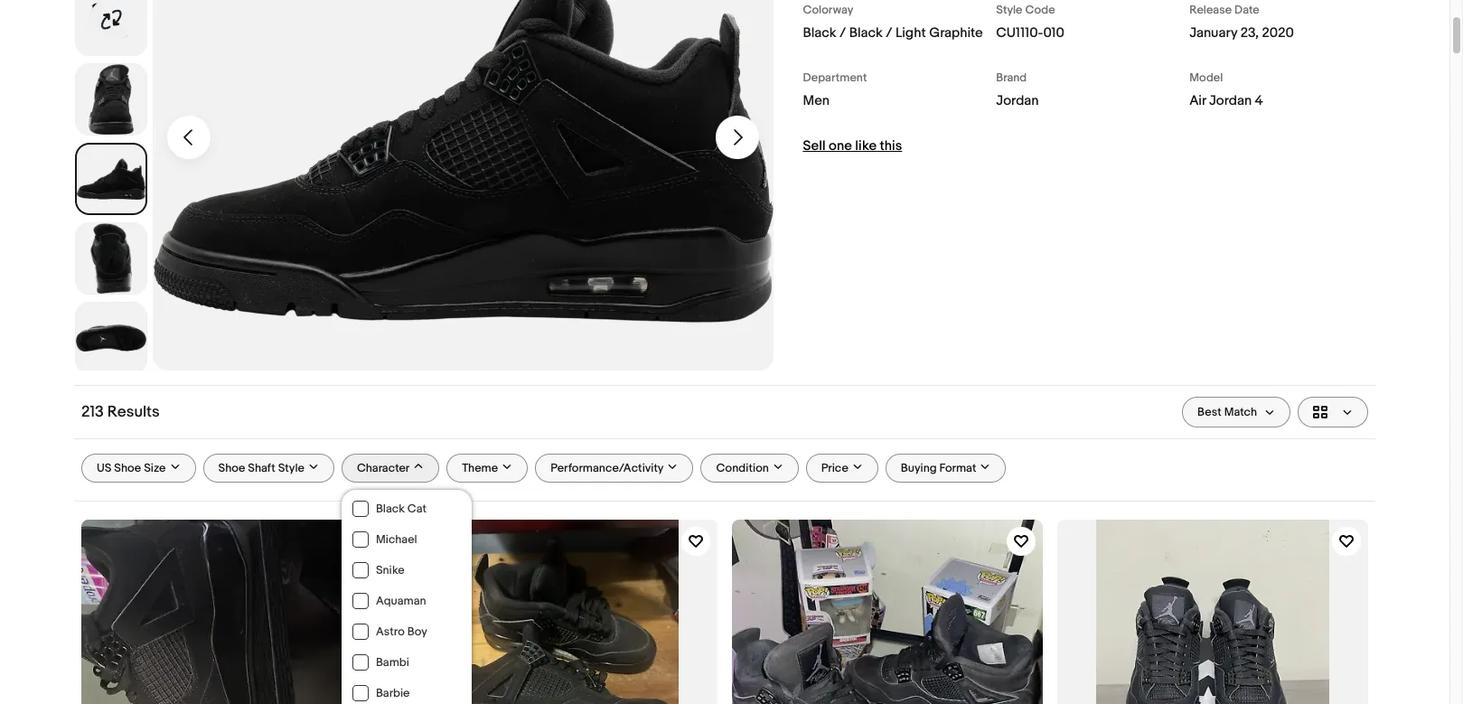 Task type: vqa. For each thing, say whether or not it's contained in the screenshot.
the bottommost table décor link
no



Task type: describe. For each thing, give the bounding box(es) containing it.
jordan row
[[996, 70, 1182, 119]]

astro boy link
[[342, 616, 472, 647]]

january 23, 2020 row
[[1190, 2, 1376, 51]]

5 of 7 image
[[76, 223, 146, 294]]

sell one like this link
[[803, 137, 902, 154]]

release date january 23, 2020
[[1190, 2, 1294, 41]]

brand
[[996, 70, 1027, 85]]

men
[[803, 92, 830, 109]]

results
[[107, 403, 160, 421]]

black / black / light graphite row
[[803, 2, 989, 51]]

black inside black cat link
[[376, 501, 405, 516]]

style
[[996, 2, 1023, 17]]

match
[[1224, 405, 1257, 419]]

jordan 4 retro mid black cat image
[[153, 0, 774, 370]]

4 of 7 image
[[75, 143, 147, 215]]

snike
[[376, 563, 405, 577]]

1 horizontal spatial black
[[803, 24, 837, 41]]

men row
[[803, 70, 989, 119]]

release date row header
[[1190, 2, 1376, 17]]

black cat link
[[342, 493, 472, 524]]

barbie link
[[342, 677, 472, 704]]

department row header
[[803, 70, 989, 85]]

1 / from the left
[[840, 24, 846, 41]]

size 10.5 - jordan 4 retro mid black cat image
[[732, 519, 1043, 704]]

cu1110-010 cell
[[996, 24, 1182, 51]]

model row header
[[1190, 70, 1376, 85]]

2020
[[1262, 24, 1294, 41]]

view: gallery view image
[[1313, 405, 1353, 419]]

men cell
[[803, 92, 989, 119]]

2 / from the left
[[886, 24, 893, 41]]

boy
[[407, 624, 427, 639]]

like
[[855, 137, 877, 154]]

model
[[1190, 70, 1223, 85]]

style code cu1110-010
[[996, 2, 1065, 41]]

2 horizontal spatial black
[[849, 24, 883, 41]]

graphite
[[929, 24, 983, 41]]

black cat
[[376, 501, 427, 516]]

black / black / light graphite cell
[[803, 24, 989, 51]]

aquaman link
[[342, 585, 472, 616]]

best match button
[[1182, 396, 1291, 427]]

department
[[803, 70, 867, 85]]

snike link
[[342, 555, 472, 585]]

one
[[829, 137, 852, 154]]

michael
[[376, 532, 417, 546]]

astro
[[376, 624, 405, 639]]

date
[[1235, 2, 1260, 17]]

jordan inside model air jordan 4
[[1209, 92, 1252, 109]]



Task type: locate. For each thing, give the bounding box(es) containing it.
best match
[[1198, 405, 1257, 419]]

air jordan 4 cell
[[1190, 92, 1376, 119]]

2 of 7 image
[[76, 0, 146, 55]]

brand jordan
[[996, 70, 1039, 109]]

michael link
[[342, 524, 472, 555]]

0 horizontal spatial jordan
[[996, 92, 1039, 109]]

1 horizontal spatial size 9.5 - jordan 4 retro mid black cat image
[[407, 519, 718, 704]]

department men
[[803, 70, 867, 109]]

style code row header
[[996, 2, 1182, 17]]

colorway row header
[[803, 2, 989, 17]]

010
[[1043, 24, 1065, 41]]

/ left light
[[886, 24, 893, 41]]

colorway black / black / light graphite
[[803, 2, 983, 41]]

air jordan 4 row
[[1190, 70, 1376, 119]]

bambi
[[376, 655, 409, 669]]

jordan down brand
[[996, 92, 1039, 109]]

3 of 7 image
[[76, 64, 146, 135]]

1 jordan from the left
[[996, 92, 1039, 109]]

size 10 - jordan 4 retro mid black cat image
[[1057, 519, 1368, 704]]

cat
[[407, 501, 427, 516]]

213
[[81, 403, 104, 421]]

23,
[[1241, 24, 1259, 41]]

model air jordan 4
[[1190, 70, 1263, 109]]

release
[[1190, 2, 1232, 17]]

row group
[[803, 2, 1376, 131]]

black left cat
[[376, 501, 405, 516]]

1 horizontal spatial jordan
[[1209, 92, 1252, 109]]

january
[[1190, 24, 1238, 41]]

0 horizontal spatial black
[[376, 501, 405, 516]]

0 horizontal spatial /
[[840, 24, 846, 41]]

213 results
[[81, 403, 160, 421]]

code
[[1025, 2, 1055, 17]]

astro boy
[[376, 624, 427, 639]]

january 23, 2020 cell
[[1190, 24, 1376, 51]]

black down colorway "row header"
[[849, 24, 883, 41]]

2 size 9.5 - jordan 4 retro mid black cat image from the left
[[407, 519, 718, 704]]

4
[[1255, 92, 1263, 109]]

this
[[880, 137, 902, 154]]

cu1110-010 row
[[996, 2, 1182, 51]]

6 of 7 image
[[76, 303, 146, 373]]

1 horizontal spatial /
[[886, 24, 893, 41]]

best
[[1198, 405, 1222, 419]]

sell
[[803, 137, 826, 154]]

/ down the colorway
[[840, 24, 846, 41]]

jordan cell
[[996, 92, 1182, 119]]

0 horizontal spatial size 9.5 - jordan 4 retro mid black cat image
[[81, 519, 392, 704]]

sell one like this
[[803, 137, 902, 154]]

aquaman
[[376, 593, 426, 608]]

brand row header
[[996, 70, 1182, 85]]

jordan left 4
[[1209, 92, 1252, 109]]

jordan
[[996, 92, 1039, 109], [1209, 92, 1252, 109]]

light
[[896, 24, 926, 41]]

black down the colorway
[[803, 24, 837, 41]]

colorway
[[803, 2, 853, 17]]

black
[[803, 24, 837, 41], [849, 24, 883, 41], [376, 501, 405, 516]]

row group containing black / black / light graphite
[[803, 2, 1376, 131]]

/
[[840, 24, 846, 41], [886, 24, 893, 41]]

air
[[1190, 92, 1206, 109]]

barbie
[[376, 686, 410, 700]]

2 jordan from the left
[[1209, 92, 1252, 109]]

size 9.5 - jordan 4 retro mid black cat image
[[81, 519, 392, 704], [407, 519, 718, 704]]

bambi link
[[342, 647, 472, 677]]

1 size 9.5 - jordan 4 retro mid black cat image from the left
[[81, 519, 392, 704]]

cu1110-
[[996, 24, 1043, 41]]



